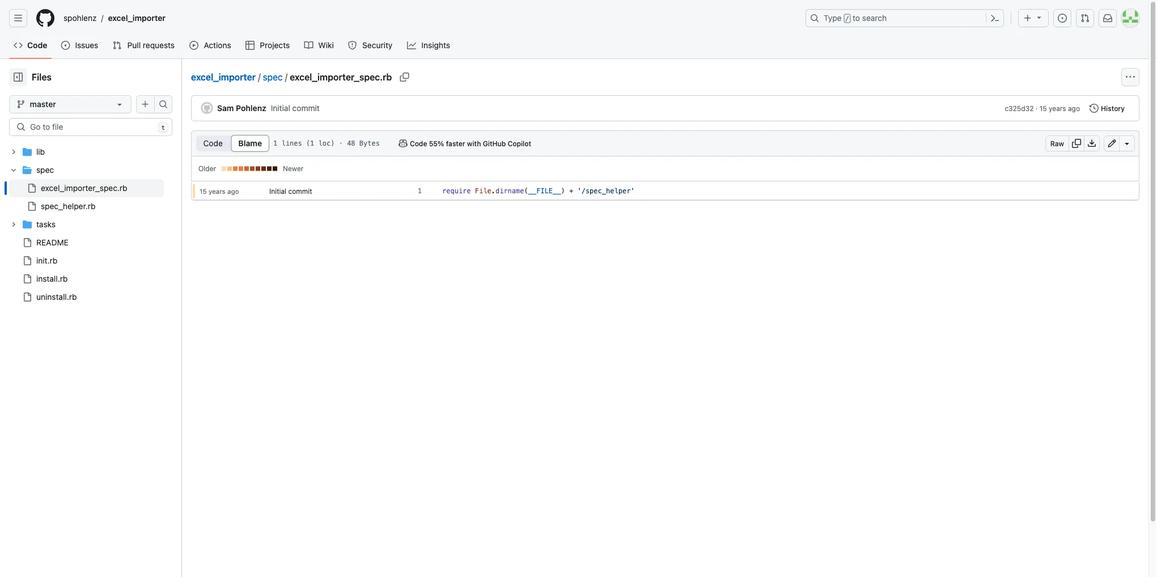 Task type: vqa. For each thing, say whether or not it's contained in the screenshot.
+ at the top
yes



Task type: describe. For each thing, give the bounding box(es) containing it.
0 vertical spatial excel_importer_spec.rb
[[290, 72, 392, 83]]

0 vertical spatial years
[[1049, 104, 1066, 112]]

with
[[467, 140, 481, 147]]

/ for type
[[845, 15, 849, 23]]

c325d32
[[1005, 104, 1034, 112]]

git pull request image
[[113, 41, 122, 50]]

pohlenz
[[236, 103, 266, 113]]

0 horizontal spatial ·
[[339, 140, 343, 147]]

excel_importer_spec.rb inside tree item
[[41, 183, 127, 193]]

insights link
[[403, 37, 456, 54]]

pull
[[127, 41, 141, 50]]

chevron right image
[[10, 149, 17, 155]]

)
[[561, 187, 565, 195]]

0 vertical spatial initial commit link
[[271, 103, 320, 113]]

older
[[198, 165, 216, 173]]

history link
[[1085, 100, 1130, 116]]

0 vertical spatial initial
[[271, 103, 290, 113]]

security
[[362, 41, 393, 50]]

1 lines (1 loc) · 48 bytes
[[273, 140, 380, 147]]

(1
[[306, 140, 314, 147]]

(
[[524, 187, 528, 195]]

/ right spec link
[[285, 72, 288, 83]]

0 horizontal spatial code
[[27, 41, 47, 50]]

sam
[[217, 103, 234, 113]]

add file tooltip
[[136, 95, 154, 113]]

issues link
[[56, 37, 103, 54]]

/ for spohlenz
[[101, 13, 104, 23]]

0 horizontal spatial ago
[[227, 187, 239, 195]]

excel_importer inside spohlenz / excel_importer
[[108, 13, 166, 23]]

0 horizontal spatial 15
[[200, 187, 207, 195]]

more edit options image
[[1123, 139, 1132, 148]]

spec inside tree item
[[36, 165, 54, 175]]

raw
[[1051, 140, 1064, 147]]

issues
[[75, 41, 98, 50]]

Go to file text field
[[30, 119, 153, 136]]

excel_importer / spec / excel_importer_spec.rb
[[191, 72, 392, 83]]

c325d32 link
[[1005, 103, 1034, 113]]

1 horizontal spatial ·
[[1036, 104, 1038, 112]]

tasks
[[36, 220, 56, 229]]

insights
[[422, 41, 450, 50]]

shield image
[[348, 41, 357, 50]]

issue opened image for git pull request icon
[[61, 41, 70, 50]]

graph image
[[407, 41, 416, 50]]

projects
[[260, 41, 290, 50]]

file image for spec_helper.rb
[[27, 202, 36, 211]]

code image
[[14, 41, 23, 50]]

blame button
[[231, 135, 269, 152]]

spec_helper.rb
[[41, 202, 96, 211]]

file
[[475, 187, 492, 195]]

1 vertical spatial initial
[[269, 187, 286, 195]]

t
[[161, 124, 165, 131]]

homepage image
[[36, 9, 54, 27]]

1 vertical spatial initial commit link
[[269, 187, 312, 195]]

spec tree item
[[9, 161, 164, 216]]

add file image
[[141, 100, 150, 109]]

actions link
[[185, 37, 237, 54]]

file directory fill image for lib
[[23, 147, 32, 157]]

0 vertical spatial commit
[[292, 103, 320, 113]]

excel_importer_spec.rb tree item
[[9, 179, 164, 197]]

48
[[347, 140, 355, 147]]

edit file image
[[1108, 139, 1117, 148]]

chevron down image
[[10, 167, 17, 174]]

file image for excel_importer_spec.rb
[[27, 184, 36, 193]]

.
[[492, 187, 496, 195]]

history image
[[1090, 104, 1099, 113]]

/ for excel_importer
[[258, 72, 261, 83]]

code 55% faster with github copilot
[[410, 140, 531, 147]]

github
[[483, 140, 506, 147]]

sam pohlenz
[[217, 103, 266, 113]]

copilot
[[508, 140, 531, 147]]

require file . dirname ( __file__ ) + '/spec_helper'
[[442, 187, 635, 195]]

history
[[1101, 104, 1125, 112]]

1 for 1 lines (1 loc) · 48 bytes
[[273, 140, 277, 147]]

file image for init.rb
[[23, 256, 32, 265]]

play image
[[190, 41, 199, 50]]

table image
[[246, 41, 255, 50]]

1 horizontal spatial excel_importer
[[191, 72, 256, 83]]



Task type: locate. For each thing, give the bounding box(es) containing it.
file image for readme
[[23, 238, 32, 247]]

dirname
[[496, 187, 524, 195]]

blame
[[238, 139, 262, 148]]

file image
[[23, 256, 32, 265], [23, 293, 32, 302]]

initial commit link
[[271, 103, 320, 113], [269, 187, 312, 195]]

1 vertical spatial initial commit
[[269, 187, 312, 195]]

/ left spec link
[[258, 72, 261, 83]]

initial commit link down excel_importer / spec / excel_importer_spec.rb
[[271, 103, 320, 113]]

file directory open fill image
[[23, 166, 32, 175]]

install.rb
[[36, 274, 68, 284]]

loc)
[[318, 140, 335, 147]]

ago left history icon
[[1068, 104, 1080, 112]]

1 left lines
[[273, 140, 277, 147]]

1 vertical spatial 1
[[418, 187, 422, 195]]

years down the older
[[209, 187, 226, 195]]

0 vertical spatial ago
[[1068, 104, 1080, 112]]

wiki
[[318, 41, 334, 50]]

lines
[[282, 140, 302, 147]]

· left the 48 at top left
[[339, 140, 343, 147]]

initial commit down the newer
[[269, 187, 312, 195]]

1
[[273, 140, 277, 147], [418, 187, 422, 195]]

1 vertical spatial excel_importer_spec.rb
[[41, 183, 127, 193]]

pull requests link
[[108, 37, 180, 54]]

excel_importer_spec.rb down shield icon
[[290, 72, 392, 83]]

excel_importer
[[108, 13, 166, 23], [191, 72, 256, 83]]

spec right file directory open fill image
[[36, 165, 54, 175]]

0 vertical spatial spec
[[263, 72, 283, 83]]

ago down file view "element"
[[227, 187, 239, 195]]

bytes
[[359, 140, 380, 147]]

file image down file directory open fill image
[[27, 184, 36, 193]]

files tree
[[9, 143, 164, 306]]

code right code image
[[27, 41, 47, 50]]

actions
[[204, 41, 231, 50]]

to
[[853, 13, 860, 23]]

book image
[[304, 41, 313, 50]]

search this repository image
[[159, 100, 168, 109]]

1 vertical spatial 15
[[200, 187, 207, 195]]

spohlenz / excel_importer
[[64, 13, 166, 23]]

spohlenz
[[64, 13, 97, 23]]

readme
[[36, 238, 68, 247]]

0 vertical spatial file directory fill image
[[23, 147, 32, 157]]

list
[[59, 9, 799, 27]]

2 file directory fill image from the top
[[23, 220, 32, 229]]

code 55% faster with github copilot button
[[394, 136, 537, 151]]

commit down the newer
[[288, 187, 312, 195]]

issue opened image for git pull request image
[[1058, 14, 1067, 23]]

spec link
[[263, 72, 283, 83]]

years
[[1049, 104, 1066, 112], [209, 187, 226, 195]]

1 horizontal spatial code
[[203, 139, 223, 148]]

git pull request image
[[1081, 14, 1090, 23]]

author image
[[201, 102, 213, 114]]

git branch image
[[16, 100, 26, 109]]

master
[[30, 100, 56, 109]]

1 horizontal spatial ago
[[1068, 104, 1080, 112]]

type / to search
[[824, 13, 887, 23]]

code up the older
[[203, 139, 223, 148]]

copy path image
[[400, 73, 409, 82]]

1 vertical spatial years
[[209, 187, 226, 195]]

spec
[[263, 72, 283, 83], [36, 165, 54, 175]]

code inside popup button
[[410, 140, 427, 147]]

triangle down image
[[1035, 13, 1044, 22]]

0 horizontal spatial spec
[[36, 165, 54, 175]]

projects link
[[241, 37, 295, 54]]

1 vertical spatial issue opened image
[[61, 41, 70, 50]]

/ inside spohlenz / excel_importer
[[101, 13, 104, 23]]

file image left readme
[[23, 238, 32, 247]]

0 vertical spatial initial commit
[[271, 103, 320, 113]]

wiki link
[[300, 37, 339, 54]]

notifications image
[[1104, 14, 1113, 23]]

1 vertical spatial ·
[[339, 140, 343, 147]]

commit
[[292, 103, 320, 113], [288, 187, 312, 195]]

file image left init.rb
[[23, 256, 32, 265]]

copilot image
[[399, 139, 408, 148]]

1 horizontal spatial spec
[[263, 72, 283, 83]]

1 for 1
[[418, 187, 422, 195]]

ago
[[1068, 104, 1080, 112], [227, 187, 239, 195]]

15
[[1040, 104, 1047, 112], [200, 187, 207, 195]]

0 vertical spatial 15
[[1040, 104, 1047, 112]]

plus image
[[1024, 14, 1033, 23]]

commit down excel_importer / spec / excel_importer_spec.rb
[[292, 103, 320, 113]]

/ right spohlenz
[[101, 13, 104, 23]]

group containing excel_importer_spec.rb
[[9, 179, 164, 216]]

1 horizontal spatial years
[[1049, 104, 1066, 112]]

years up the 'raw' link
[[1049, 104, 1066, 112]]

spohlenz link
[[59, 9, 101, 27]]

·
[[1036, 104, 1038, 112], [339, 140, 343, 147]]

1 vertical spatial ago
[[227, 187, 239, 195]]

1 vertical spatial file directory fill image
[[23, 220, 32, 229]]

issue opened image inside issues link
[[61, 41, 70, 50]]

1 file image from the top
[[23, 256, 32, 265]]

0 horizontal spatial years
[[209, 187, 226, 195]]

c325d32 · 15 years ago
[[1005, 104, 1080, 112]]

file directory fill image for tasks
[[23, 220, 32, 229]]

0 vertical spatial excel_importer
[[108, 13, 166, 23]]

1 horizontal spatial 1
[[418, 187, 422, 195]]

1 vertical spatial commit
[[288, 187, 312, 195]]

1 file directory fill image from the top
[[23, 147, 32, 157]]

file image up tasks
[[27, 202, 36, 211]]

0 horizontal spatial excel_importer
[[108, 13, 166, 23]]

excel_importer up sam
[[191, 72, 256, 83]]

15 down the older
[[200, 187, 207, 195]]

initial right pohlenz
[[271, 103, 290, 113]]

code link
[[9, 37, 52, 54]]

__file__
[[528, 187, 561, 195]]

initial commit down excel_importer / spec / excel_importer_spec.rb
[[271, 103, 320, 113]]

15 years ago
[[200, 187, 239, 195]]

group
[[9, 179, 164, 216]]

2 file image from the top
[[23, 293, 32, 302]]

require
[[442, 187, 471, 195]]

master button
[[9, 95, 132, 113]]

file image for install.rb
[[23, 274, 32, 284]]

init.rb
[[36, 256, 57, 265]]

faster
[[446, 140, 465, 147]]

type
[[824, 13, 842, 23]]

'/spec_helper'
[[578, 187, 635, 195]]

file directory fill image left the lib
[[23, 147, 32, 157]]

1 vertical spatial excel_importer link
[[191, 72, 256, 83]]

excel_importer_spec.rb
[[290, 72, 392, 83], [41, 183, 127, 193]]

55%
[[429, 140, 444, 147]]

more file actions image
[[1126, 73, 1135, 82]]

0 horizontal spatial 1
[[273, 140, 277, 147]]

lib
[[36, 147, 45, 157]]

1 left 'require'
[[418, 187, 422, 195]]

excel_importer up 'pull'
[[108, 13, 166, 23]]

file image
[[27, 184, 36, 193], [27, 202, 36, 211], [23, 238, 32, 247], [23, 274, 32, 284]]

initial commit
[[271, 103, 320, 113], [269, 187, 312, 195]]

spec down projects
[[263, 72, 283, 83]]

0 horizontal spatial excel_importer_spec.rb
[[41, 183, 127, 193]]

/ left 'to' at right top
[[845, 15, 849, 23]]

1 vertical spatial spec
[[36, 165, 54, 175]]

code right copilot image
[[410, 140, 427, 147]]

1 horizontal spatial excel_importer link
[[191, 72, 256, 83]]

/ inside type / to search
[[845, 15, 849, 23]]

search
[[862, 13, 887, 23]]

copy raw content image
[[1072, 139, 1081, 148]]

initial
[[271, 103, 290, 113], [269, 187, 286, 195]]

file directory fill image
[[23, 147, 32, 157], [23, 220, 32, 229]]

security link
[[343, 37, 398, 54]]

files
[[32, 72, 52, 83]]

0 horizontal spatial issue opened image
[[61, 41, 70, 50]]

0 vertical spatial issue opened image
[[1058, 14, 1067, 23]]

file view element
[[196, 135, 269, 152]]

side panel image
[[14, 73, 23, 82]]

excel_importer link
[[104, 9, 170, 27], [191, 72, 256, 83]]

1 horizontal spatial issue opened image
[[1058, 14, 1067, 23]]

file image inside excel_importer_spec.rb tree item
[[27, 184, 36, 193]]

excel_importer_spec.rb up spec_helper.rb
[[41, 183, 127, 193]]

+
[[569, 187, 573, 195]]

excel_importer link up 'pull'
[[104, 9, 170, 27]]

command palette image
[[991, 14, 1000, 23]]

newer
[[283, 165, 304, 173]]

code
[[27, 41, 47, 50], [203, 139, 223, 148], [410, 140, 427, 147]]

0 vertical spatial file image
[[23, 256, 32, 265]]

· right c325d32 link
[[1036, 104, 1038, 112]]

15 right c325d32 link
[[1040, 104, 1047, 112]]

1 vertical spatial file image
[[23, 293, 32, 302]]

uninstall.rb
[[36, 292, 77, 302]]

0 vertical spatial excel_importer link
[[104, 9, 170, 27]]

file image for uninstall.rb
[[23, 293, 32, 302]]

list containing spohlenz / excel_importer
[[59, 9, 799, 27]]

chevron right image
[[10, 221, 17, 228]]

excel_importer link up sam
[[191, 72, 256, 83]]

file image left uninstall.rb
[[23, 293, 32, 302]]

download raw content image
[[1088, 139, 1097, 148]]

issue opened image
[[1058, 14, 1067, 23], [61, 41, 70, 50]]

1 horizontal spatial excel_importer_spec.rb
[[290, 72, 392, 83]]

file directory fill image right chevron right image
[[23, 220, 32, 229]]

initial down the newer
[[269, 187, 286, 195]]

code inside button
[[203, 139, 223, 148]]

raw link
[[1046, 136, 1070, 151]]

2 horizontal spatial code
[[410, 140, 427, 147]]

0 vertical spatial ·
[[1036, 104, 1038, 112]]

0 vertical spatial 1
[[273, 140, 277, 147]]

/
[[101, 13, 104, 23], [845, 15, 849, 23], [258, 72, 261, 83], [285, 72, 288, 83]]

0 horizontal spatial excel_importer link
[[104, 9, 170, 27]]

issue opened image left issues
[[61, 41, 70, 50]]

pull requests
[[127, 41, 175, 50]]

file image left install.rb
[[23, 274, 32, 284]]

requests
[[143, 41, 175, 50]]

initial commit link down the newer
[[269, 187, 312, 195]]

1 vertical spatial excel_importer
[[191, 72, 256, 83]]

1 horizontal spatial 15
[[1040, 104, 1047, 112]]

issue opened image left git pull request image
[[1058, 14, 1067, 23]]

search image
[[16, 122, 26, 132]]

code button
[[196, 135, 230, 152]]



